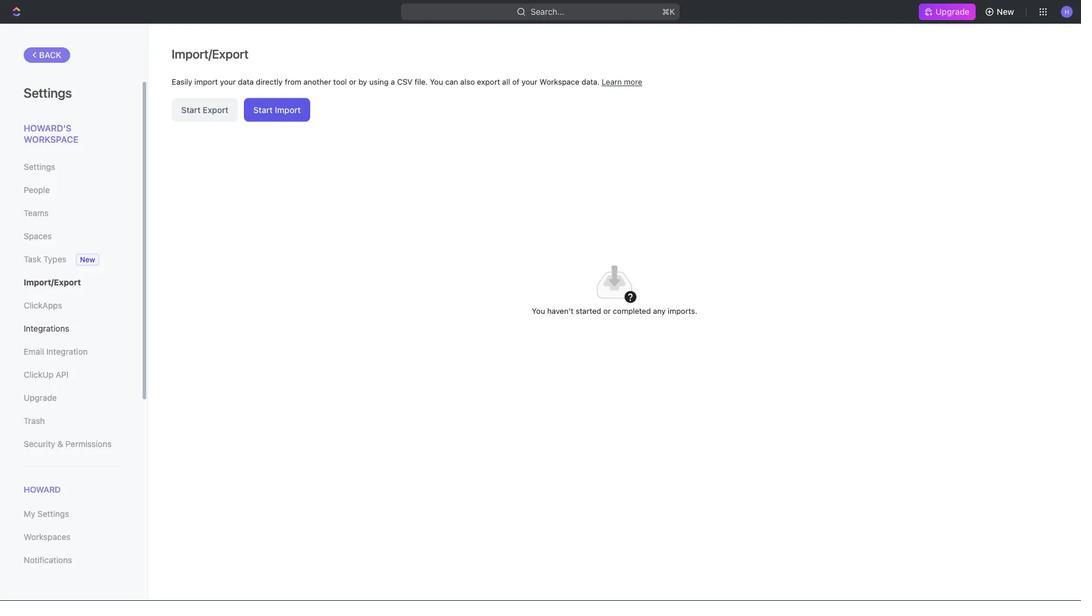 Task type: describe. For each thing, give the bounding box(es) containing it.
email integration link
[[24, 342, 118, 362]]

integrations link
[[24, 319, 118, 339]]

notifications
[[24, 555, 72, 565]]

back
[[39, 50, 61, 60]]

no data image
[[591, 258, 638, 306]]

permissions
[[65, 439, 112, 449]]

learn
[[602, 77, 622, 86]]

settings link
[[24, 157, 118, 177]]

new inside button
[[997, 7, 1014, 17]]

people
[[24, 185, 50, 195]]

&
[[57, 439, 63, 449]]

people link
[[24, 180, 118, 200]]

file.
[[415, 77, 428, 86]]

also
[[460, 77, 475, 86]]

1 horizontal spatial upgrade
[[936, 7, 970, 17]]

export
[[203, 105, 229, 115]]

1 vertical spatial or
[[604, 306, 611, 315]]

can
[[445, 77, 458, 86]]

integrations
[[24, 324, 69, 333]]

workspace inside the settings element
[[24, 134, 78, 144]]

tool
[[333, 77, 347, 86]]

haven't
[[547, 306, 574, 315]]

email integration
[[24, 347, 88, 357]]

by
[[359, 77, 367, 86]]

workspaces link
[[24, 527, 118, 547]]

task types
[[24, 254, 66, 264]]

0 horizontal spatial upgrade link
[[24, 388, 118, 408]]

integration
[[46, 347, 88, 357]]

start for start export
[[181, 105, 201, 115]]

spaces
[[24, 231, 52, 241]]

clickup
[[24, 370, 53, 380]]

clickup api
[[24, 370, 69, 380]]

settings inside my settings link
[[37, 509, 69, 519]]

1 horizontal spatial you
[[532, 306, 545, 315]]

types
[[43, 254, 66, 264]]

my settings
[[24, 509, 69, 519]]

start export button
[[172, 98, 238, 122]]

data.
[[582, 77, 600, 86]]

2 your from the left
[[522, 77, 538, 86]]

using
[[369, 77, 389, 86]]

search...
[[531, 7, 565, 17]]

completed
[[613, 306, 651, 315]]

settings element
[[0, 24, 148, 601]]

0 vertical spatial or
[[349, 77, 356, 86]]

start import button
[[244, 98, 310, 122]]

start export
[[181, 105, 229, 115]]



Task type: vqa. For each thing, say whether or not it's contained in the screenshot.
Start Export button
yes



Task type: locate. For each thing, give the bounding box(es) containing it.
new inside the settings element
[[80, 256, 95, 264]]

my
[[24, 509, 35, 519]]

upgrade inside the settings element
[[24, 393, 57, 403]]

start for start import
[[253, 105, 273, 115]]

or left by
[[349, 77, 356, 86]]

or
[[349, 77, 356, 86], [604, 306, 611, 315]]

security & permissions
[[24, 439, 112, 449]]

you haven't started or completed any imports.
[[532, 306, 697, 315]]

more
[[624, 77, 642, 86]]

clickapps link
[[24, 296, 118, 316]]

1 vertical spatial you
[[532, 306, 545, 315]]

upgrade link left new button
[[919, 4, 976, 20]]

0 vertical spatial upgrade link
[[919, 4, 976, 20]]

easily
[[172, 77, 192, 86]]

2 start from the left
[[253, 105, 273, 115]]

new
[[997, 7, 1014, 17], [80, 256, 95, 264]]

teams link
[[24, 203, 118, 223]]

any
[[653, 306, 666, 315]]

2 vertical spatial settings
[[37, 509, 69, 519]]

api
[[56, 370, 69, 380]]

upgrade
[[936, 7, 970, 17], [24, 393, 57, 403]]

your right of
[[522, 77, 538, 86]]

from
[[285, 77, 301, 86]]

1 vertical spatial new
[[80, 256, 95, 264]]

1 vertical spatial upgrade link
[[24, 388, 118, 408]]

import/export inside the settings element
[[24, 277, 81, 287]]

0 horizontal spatial or
[[349, 77, 356, 86]]

1 vertical spatial upgrade
[[24, 393, 57, 403]]

howard
[[24, 485, 61, 494]]

howard's
[[24, 123, 71, 133]]

1 horizontal spatial workspace
[[540, 77, 580, 86]]

task
[[24, 254, 41, 264]]

start
[[181, 105, 201, 115], [253, 105, 273, 115]]

spaces link
[[24, 226, 118, 246]]

teams
[[24, 208, 49, 218]]

csv
[[397, 77, 413, 86]]

import/export down types
[[24, 277, 81, 287]]

0 horizontal spatial workspace
[[24, 134, 78, 144]]

easily import your data directly from another tool or by using a csv file. you can also export all of your workspace data. learn more
[[172, 77, 642, 86]]

h
[[1065, 8, 1069, 15]]

learn more link
[[602, 77, 642, 86]]

email
[[24, 347, 44, 357]]

1 horizontal spatial new
[[997, 7, 1014, 17]]

0 vertical spatial you
[[430, 77, 443, 86]]

settings
[[24, 85, 72, 100], [24, 162, 55, 172], [37, 509, 69, 519]]

upgrade down the clickup
[[24, 393, 57, 403]]

directly
[[256, 77, 283, 86]]

security & permissions link
[[24, 434, 118, 454]]

1 start from the left
[[181, 105, 201, 115]]

you left haven't
[[532, 306, 545, 315]]

1 horizontal spatial or
[[604, 306, 611, 315]]

0 vertical spatial upgrade
[[936, 7, 970, 17]]

start left import
[[253, 105, 273, 115]]

1 horizontal spatial start
[[253, 105, 273, 115]]

upgrade left new button
[[936, 7, 970, 17]]

import/export up import
[[172, 46, 249, 61]]

1 vertical spatial import/export
[[24, 277, 81, 287]]

h button
[[1058, 2, 1077, 21]]

all
[[502, 77, 510, 86]]

1 vertical spatial workspace
[[24, 134, 78, 144]]

1 your from the left
[[220, 77, 236, 86]]

import/export
[[172, 46, 249, 61], [24, 277, 81, 287]]

import
[[194, 77, 218, 86]]

1 vertical spatial settings
[[24, 162, 55, 172]]

0 horizontal spatial upgrade
[[24, 393, 57, 403]]

you left can
[[430, 77, 443, 86]]

workspace left data.
[[540, 77, 580, 86]]

clickapps
[[24, 301, 62, 310]]

settings up people
[[24, 162, 55, 172]]

workspace
[[540, 77, 580, 86], [24, 134, 78, 144]]

1 horizontal spatial import/export
[[172, 46, 249, 61]]

your left data
[[220, 77, 236, 86]]

you
[[430, 77, 443, 86], [532, 306, 545, 315]]

another
[[304, 77, 331, 86]]

started
[[576, 306, 601, 315]]

notifications link
[[24, 550, 118, 570]]

upgrade link
[[919, 4, 976, 20], [24, 388, 118, 408]]

⌘k
[[662, 7, 675, 17]]

your
[[220, 77, 236, 86], [522, 77, 538, 86]]

0 horizontal spatial new
[[80, 256, 95, 264]]

settings inside settings link
[[24, 162, 55, 172]]

import/export link
[[24, 272, 118, 293]]

1 horizontal spatial upgrade link
[[919, 4, 976, 20]]

new button
[[980, 2, 1022, 21]]

imports.
[[668, 306, 697, 315]]

data
[[238, 77, 254, 86]]

a
[[391, 77, 395, 86]]

0 vertical spatial new
[[997, 7, 1014, 17]]

start inside button
[[181, 105, 201, 115]]

security
[[24, 439, 55, 449]]

0 horizontal spatial import/export
[[24, 277, 81, 287]]

trash
[[24, 416, 45, 426]]

start import
[[253, 105, 301, 115]]

0 vertical spatial workspace
[[540, 77, 580, 86]]

of
[[512, 77, 520, 86]]

howard's workspace
[[24, 123, 78, 144]]

my settings link
[[24, 504, 118, 524]]

workspace down howard's
[[24, 134, 78, 144]]

start inside 'button'
[[253, 105, 273, 115]]

start left export on the left of the page
[[181, 105, 201, 115]]

0 vertical spatial settings
[[24, 85, 72, 100]]

trash link
[[24, 411, 118, 431]]

settings right my
[[37, 509, 69, 519]]

1 horizontal spatial your
[[522, 77, 538, 86]]

back link
[[24, 47, 70, 63]]

export
[[477, 77, 500, 86]]

clickup api link
[[24, 365, 118, 385]]

or right started
[[604, 306, 611, 315]]

workspaces
[[24, 532, 71, 542]]

0 horizontal spatial your
[[220, 77, 236, 86]]

0 vertical spatial import/export
[[172, 46, 249, 61]]

upgrade link down clickup api 'link'
[[24, 388, 118, 408]]

0 horizontal spatial you
[[430, 77, 443, 86]]

0 horizontal spatial start
[[181, 105, 201, 115]]

settings up howard's
[[24, 85, 72, 100]]

import
[[275, 105, 301, 115]]



